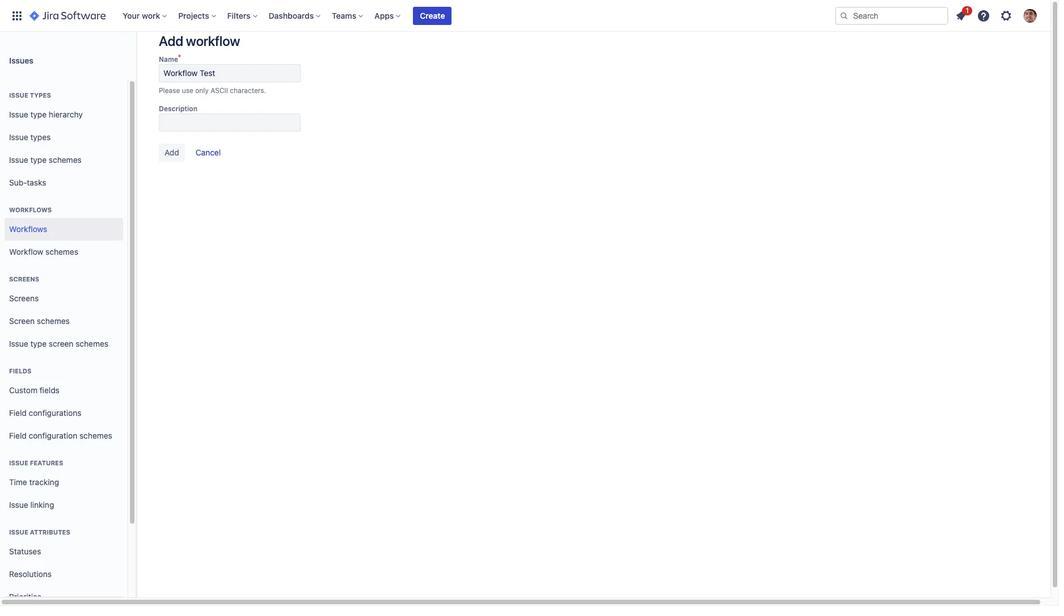 Task type: describe. For each thing, give the bounding box(es) containing it.
screen schemes
[[9, 316, 70, 325]]

use
[[182, 86, 193, 95]]

features
[[30, 459, 63, 466]]

screen schemes link
[[5, 310, 123, 333]]

attributes
[[30, 528, 70, 536]]

custom
[[9, 385, 37, 395]]

issue features group
[[5, 447, 123, 520]]

work
[[142, 10, 160, 20]]

schemes inside the issue types group
[[49, 155, 82, 164]]

hierarchy
[[49, 109, 83, 119]]

resolutions
[[9, 569, 52, 579]]

characters.
[[230, 86, 266, 95]]

field configurations link
[[5, 402, 123, 424]]

issue features
[[9, 459, 63, 466]]

issue attributes
[[9, 528, 70, 536]]

please
[[159, 86, 180, 95]]

linking
[[30, 500, 54, 509]]

resolutions link
[[5, 563, 123, 586]]

workflows for workflows link
[[9, 224, 47, 234]]

issue for issue types
[[9, 91, 28, 99]]

issue for issue type schemes
[[9, 155, 28, 164]]

your
[[123, 10, 140, 20]]

configuration
[[29, 430, 77, 440]]

screens for screens group
[[9, 275, 39, 283]]

projects
[[178, 10, 209, 20]]

schemes right screen
[[76, 339, 108, 348]]

ascii
[[211, 86, 228, 95]]

screens link
[[5, 287, 123, 310]]

type for schemes
[[30, 155, 47, 164]]

filters button
[[224, 7, 262, 25]]

issue attributes group
[[5, 516, 123, 606]]

filters
[[227, 10, 251, 20]]

issue type hierarchy
[[9, 109, 83, 119]]

priorities link
[[5, 586, 123, 606]]

type for hierarchy
[[30, 109, 47, 119]]

field for field configurations
[[9, 408, 27, 417]]

field configuration schemes
[[9, 430, 112, 440]]

screen
[[9, 316, 35, 325]]

cancel link
[[190, 144, 227, 162]]

help image
[[977, 9, 991, 22]]

your work button
[[119, 7, 171, 25]]

schemes up the issue type screen schemes
[[37, 316, 70, 325]]

fields
[[9, 367, 31, 375]]

cancel
[[196, 148, 221, 157]]

custom fields link
[[5, 379, 123, 402]]

apps
[[375, 10, 394, 20]]

issue types group
[[5, 79, 123, 197]]

field for field configuration schemes
[[9, 430, 27, 440]]

screen
[[49, 339, 73, 348]]

field configuration schemes link
[[5, 424, 123, 447]]

issue type schemes
[[9, 155, 82, 164]]

workflow schemes link
[[5, 241, 123, 263]]

workflow
[[186, 33, 240, 49]]

field configurations
[[9, 408, 81, 417]]

issue for issue types
[[9, 132, 28, 142]]

1
[[966, 6, 969, 14]]

custom fields
[[9, 385, 60, 395]]

teams
[[332, 10, 356, 20]]

add
[[159, 33, 183, 49]]

workflow
[[9, 247, 43, 256]]

statuses link
[[5, 540, 123, 563]]

only
[[195, 86, 209, 95]]

sub-tasks
[[9, 177, 46, 187]]

screens group
[[5, 263, 123, 359]]

your profile and settings image
[[1024, 9, 1037, 22]]

create
[[420, 10, 445, 20]]

issue type schemes link
[[5, 149, 123, 171]]

teams button
[[329, 7, 368, 25]]

types
[[30, 132, 51, 142]]



Task type: locate. For each thing, give the bounding box(es) containing it.
issue type screen schemes
[[9, 339, 108, 348]]

schemes inside fields group
[[79, 430, 112, 440]]

7 issue from the top
[[9, 500, 28, 509]]

issues
[[9, 55, 33, 65]]

dashboards button
[[265, 7, 325, 25]]

None text field
[[159, 64, 301, 82]]

1 vertical spatial workflows
[[9, 224, 47, 234]]

issue types
[[9, 132, 51, 142]]

2 workflows from the top
[[9, 224, 47, 234]]

sidebar navigation image
[[124, 45, 149, 68]]

please use only ascii characters.
[[159, 86, 266, 95]]

3 issue from the top
[[9, 132, 28, 142]]

0 vertical spatial type
[[30, 109, 47, 119]]

screens
[[9, 275, 39, 283], [9, 293, 39, 303]]

banner containing your work
[[0, 0, 1051, 32]]

configurations
[[29, 408, 81, 417]]

create button
[[413, 7, 452, 25]]

type up tasks
[[30, 155, 47, 164]]

Description text field
[[159, 113, 301, 132]]

1 screens from the top
[[9, 275, 39, 283]]

3 type from the top
[[30, 339, 47, 348]]

issue inside screens group
[[9, 339, 28, 348]]

workflows down sub-tasks
[[9, 206, 52, 213]]

appswitcher icon image
[[10, 9, 24, 22]]

workflows link
[[5, 218, 123, 241]]

1 workflows from the top
[[9, 206, 52, 213]]

issue for issue features
[[9, 459, 28, 466]]

schemes down field configurations link
[[79, 430, 112, 440]]

workflow schemes
[[9, 247, 78, 256]]

issue for issue type screen schemes
[[9, 339, 28, 348]]

4 issue from the top
[[9, 155, 28, 164]]

types
[[30, 91, 51, 99]]

screens up screen
[[9, 293, 39, 303]]

issue type hierarchy link
[[5, 103, 123, 126]]

1 vertical spatial type
[[30, 155, 47, 164]]

projects button
[[175, 7, 221, 25]]

primary element
[[7, 0, 835, 31]]

screens down workflow
[[9, 275, 39, 283]]

sub-tasks link
[[5, 171, 123, 194]]

2 vertical spatial type
[[30, 339, 47, 348]]

2 screens from the top
[[9, 293, 39, 303]]

workflows group
[[5, 194, 123, 267]]

issue type screen schemes link
[[5, 333, 123, 355]]

fields
[[40, 385, 60, 395]]

field
[[9, 408, 27, 417], [9, 430, 27, 440]]

time tracking
[[9, 477, 59, 487]]

sub-
[[9, 177, 27, 187]]

schemes
[[49, 155, 82, 164], [45, 247, 78, 256], [37, 316, 70, 325], [76, 339, 108, 348], [79, 430, 112, 440]]

add workflow
[[159, 33, 240, 49]]

description
[[159, 104, 197, 113]]

notifications image
[[954, 9, 968, 22]]

priorities
[[9, 592, 41, 601]]

settings image
[[1000, 9, 1013, 22]]

name
[[159, 55, 178, 64]]

search image
[[840, 11, 849, 20]]

time
[[9, 477, 27, 487]]

workflows
[[9, 206, 52, 213], [9, 224, 47, 234]]

jira software image
[[30, 9, 106, 22], [30, 9, 106, 22]]

issue
[[9, 91, 28, 99], [9, 109, 28, 119], [9, 132, 28, 142], [9, 155, 28, 164], [9, 339, 28, 348], [9, 459, 28, 466], [9, 500, 28, 509], [9, 528, 28, 536]]

type left screen
[[30, 339, 47, 348]]

8 issue from the top
[[9, 528, 28, 536]]

issue for issue linking
[[9, 500, 28, 509]]

field down 'custom' on the left bottom of the page
[[9, 408, 27, 417]]

banner
[[0, 0, 1051, 32]]

type inside screens group
[[30, 339, 47, 348]]

2 issue from the top
[[9, 109, 28, 119]]

1 issue from the top
[[9, 91, 28, 99]]

dashboards
[[269, 10, 314, 20]]

0 vertical spatial field
[[9, 408, 27, 417]]

apps button
[[371, 7, 405, 25]]

issue types
[[9, 91, 51, 99]]

schemes down workflows link
[[45, 247, 78, 256]]

issue for issue attributes
[[9, 528, 28, 536]]

1 type from the top
[[30, 109, 47, 119]]

issue linking
[[9, 500, 54, 509]]

schemes inside workflows group
[[45, 247, 78, 256]]

5 issue from the top
[[9, 339, 28, 348]]

2 type from the top
[[30, 155, 47, 164]]

0 vertical spatial workflows
[[9, 206, 52, 213]]

1 field from the top
[[9, 408, 27, 417]]

screens for screens link
[[9, 293, 39, 303]]

Search field
[[835, 7, 949, 25]]

workflows for workflows group
[[9, 206, 52, 213]]

field up the issue features
[[9, 430, 27, 440]]

tracking
[[29, 477, 59, 487]]

6 issue from the top
[[9, 459, 28, 466]]

1 vertical spatial screens
[[9, 293, 39, 303]]

2 field from the top
[[9, 430, 27, 440]]

type down types
[[30, 109, 47, 119]]

issue types link
[[5, 126, 123, 149]]

None submit
[[159, 144, 185, 162]]

fields group
[[5, 355, 123, 451]]

issue linking link
[[5, 494, 123, 516]]

time tracking link
[[5, 471, 123, 494]]

schemes down issue types link
[[49, 155, 82, 164]]

workflows up workflow
[[9, 224, 47, 234]]

1 vertical spatial field
[[9, 430, 27, 440]]

0 vertical spatial screens
[[9, 275, 39, 283]]

issue for issue type hierarchy
[[9, 109, 28, 119]]

tasks
[[27, 177, 46, 187]]

type
[[30, 109, 47, 119], [30, 155, 47, 164], [30, 339, 47, 348]]

type for screen
[[30, 339, 47, 348]]

your work
[[123, 10, 160, 20]]

statuses
[[9, 546, 41, 556]]



Task type: vqa. For each thing, say whether or not it's contained in the screenshot.
top a
no



